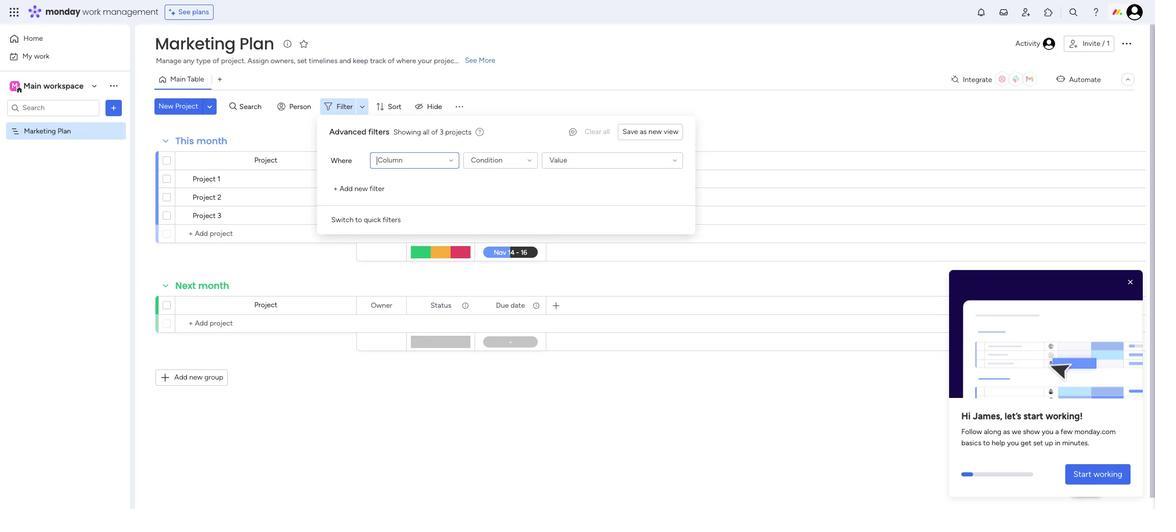 Task type: describe. For each thing, give the bounding box(es) containing it.
filter
[[370, 185, 384, 193]]

arrow down image
[[356, 100, 368, 113]]

1 inside 'button'
[[1107, 39, 1110, 48]]

due for first due date field from the top
[[496, 156, 509, 165]]

to inside the follow along as we show you a few monday.com basics to help you get set up in minutes.
[[983, 439, 990, 448]]

clear all
[[585, 127, 610, 136]]

save
[[623, 127, 638, 136]]

lottie animation element
[[949, 270, 1143, 402]]

start working button
[[1065, 464, 1131, 485]]

project inside button
[[175, 102, 198, 111]]

manage any type of project. assign owners, set timelines and keep track of where your project stands.
[[156, 57, 481, 65]]

due for second due date field
[[496, 301, 509, 310]]

keep
[[353, 57, 368, 65]]

help
[[992, 439, 1005, 448]]

see plans button
[[164, 5, 214, 20]]

table
[[187, 75, 204, 84]]

marketing inside list box
[[24, 127, 56, 135]]

more
[[479, 56, 495, 65]]

clear
[[585, 127, 601, 136]]

0 horizontal spatial of
[[213, 57, 219, 65]]

plan inside list box
[[58, 127, 71, 135]]

Search field
[[237, 99, 267, 114]]

see plans
[[178, 8, 209, 16]]

type
[[196, 57, 211, 65]]

along
[[984, 428, 1001, 436]]

projects
[[445, 128, 471, 136]]

start
[[1023, 411, 1043, 422]]

marketing plan list box
[[0, 120, 130, 277]]

1 horizontal spatial you
[[1042, 428, 1054, 436]]

all inside button
[[603, 127, 610, 136]]

add new group button
[[155, 370, 228, 386]]

main for main table
[[170, 75, 186, 84]]

home button
[[6, 31, 110, 47]]

hi
[[961, 411, 971, 422]]

This month field
[[173, 135, 230, 148]]

learn more image
[[476, 127, 484, 137]]

we
[[1012, 428, 1021, 436]]

1 owner field from the top
[[368, 155, 395, 166]]

column
[[378, 156, 403, 165]]

next
[[175, 279, 196, 292]]

dapulse integrations image
[[951, 76, 959, 83]]

options image
[[1120, 37, 1133, 49]]

new
[[159, 102, 173, 111]]

see more link
[[464, 56, 496, 66]]

lottie animation image
[[949, 274, 1143, 402]]

filter
[[337, 102, 353, 111]]

any
[[183, 57, 194, 65]]

where
[[331, 156, 352, 165]]

2 status from the top
[[431, 301, 451, 310]]

set inside the follow along as we show you a few monday.com basics to help you get set up in minutes.
[[1033, 439, 1043, 448]]

save as new view button
[[618, 124, 683, 140]]

2 status field from the top
[[428, 300, 454, 311]]

workspace selection element
[[10, 80, 85, 93]]

automate
[[1069, 75, 1101, 84]]

advanced
[[329, 127, 366, 137]]

main table
[[170, 75, 204, 84]]

marketing plan inside list box
[[24, 127, 71, 135]]

help image
[[1091, 7, 1101, 17]]

monday.com
[[1074, 428, 1116, 436]]

your
[[418, 57, 432, 65]]

filters inside button
[[383, 216, 401, 224]]

2 + add project text field from the top
[[180, 318, 352, 330]]

1 due date field from the top
[[493, 155, 528, 166]]

invite
[[1083, 39, 1100, 48]]

1 horizontal spatial marketing
[[155, 32, 235, 55]]

in
[[1055, 439, 1060, 448]]

1 horizontal spatial of
[[388, 57, 395, 65]]

clear all button
[[581, 124, 614, 140]]

column information image for status
[[461, 157, 469, 165]]

0 horizontal spatial you
[[1007, 439, 1019, 448]]

1 horizontal spatial add
[[340, 185, 353, 193]]

main workspace
[[23, 81, 84, 90]]

timelines
[[309, 57, 338, 65]]

apps image
[[1043, 7, 1054, 17]]

working
[[1093, 469, 1122, 479]]

hide button
[[411, 98, 448, 115]]

this
[[175, 135, 194, 147]]

column information image for due date
[[532, 157, 540, 165]]

notifications image
[[976, 7, 986, 17]]

showing
[[393, 128, 421, 136]]

follow
[[961, 428, 982, 436]]

help button
[[1068, 480, 1104, 497]]

james,
[[973, 411, 1002, 422]]

invite members image
[[1021, 7, 1031, 17]]

1 owner from the top
[[371, 156, 392, 165]]

home
[[23, 34, 43, 43]]

project 2
[[193, 193, 221, 202]]

project.
[[221, 57, 246, 65]]

a
[[1055, 428, 1059, 436]]

0 vertical spatial set
[[297, 57, 307, 65]]

switch
[[331, 216, 353, 224]]

new for filter
[[354, 185, 368, 193]]

monday
[[45, 6, 80, 18]]

my
[[22, 52, 32, 60]]

show board description image
[[281, 39, 293, 49]]

menu image
[[454, 101, 464, 112]]

autopilot image
[[1056, 73, 1065, 86]]

invite / 1
[[1083, 39, 1110, 48]]

Marketing Plan field
[[152, 32, 277, 55]]

+
[[333, 185, 338, 193]]

where
[[396, 57, 416, 65]]

hi james, let's start working!
[[961, 411, 1083, 422]]

plans
[[192, 8, 209, 16]]

to inside button
[[355, 216, 362, 224]]

basics
[[961, 439, 981, 448]]

switch to quick filters
[[331, 216, 401, 224]]

next month
[[175, 279, 229, 292]]

collapse board header image
[[1124, 75, 1132, 84]]

1 + add project text field from the top
[[180, 228, 352, 240]]

filter button
[[320, 98, 368, 115]]

person
[[289, 102, 311, 111]]

date for second due date field
[[511, 301, 525, 310]]



Task type: locate. For each thing, give the bounding box(es) containing it.
marketing down search in workspace "field" on the left of the page
[[24, 127, 56, 135]]

due date right column information icon at left
[[496, 301, 525, 310]]

1 horizontal spatial marketing plan
[[155, 32, 274, 55]]

0 vertical spatial 3
[[440, 128, 444, 136]]

1 horizontal spatial plan
[[239, 32, 274, 55]]

/
[[1102, 39, 1105, 48]]

2
[[217, 193, 221, 202]]

add
[[340, 185, 353, 193], [174, 373, 187, 382]]

marketing plan down search in workspace "field" on the left of the page
[[24, 127, 71, 135]]

sort
[[388, 102, 401, 111]]

status field left column information icon at left
[[428, 300, 454, 311]]

month for this month
[[196, 135, 227, 147]]

help
[[1077, 483, 1095, 494]]

1 vertical spatial date
[[511, 301, 525, 310]]

1 vertical spatial owner field
[[368, 300, 395, 311]]

0 vertical spatial marketing plan
[[155, 32, 274, 55]]

1 vertical spatial + add project text field
[[180, 318, 352, 330]]

see
[[178, 8, 190, 16], [465, 56, 477, 65]]

0 vertical spatial month
[[196, 135, 227, 147]]

0 vertical spatial owner
[[371, 156, 392, 165]]

due date field left value
[[493, 155, 528, 166]]

0 vertical spatial due date field
[[493, 155, 528, 166]]

1 vertical spatial work
[[34, 52, 49, 60]]

3
[[440, 128, 444, 136], [217, 212, 221, 220]]

main left "table"
[[170, 75, 186, 84]]

to left 'help' at bottom right
[[983, 439, 990, 448]]

0 vertical spatial 1
[[1107, 39, 1110, 48]]

status down projects
[[431, 156, 451, 165]]

1 vertical spatial filters
[[383, 216, 401, 224]]

1 horizontal spatial all
[[603, 127, 610, 136]]

workspace options image
[[109, 81, 119, 91]]

project 3
[[193, 212, 221, 220]]

Search in workspace field
[[21, 102, 85, 114]]

start
[[1073, 469, 1091, 479]]

0 vertical spatial to
[[355, 216, 362, 224]]

Status field
[[428, 155, 454, 166], [428, 300, 454, 311]]

0 vertical spatial status
[[431, 156, 451, 165]]

main inside workspace selection element
[[23, 81, 41, 90]]

1 date from the top
[[511, 156, 525, 165]]

0 vertical spatial see
[[178, 8, 190, 16]]

1 vertical spatial month
[[198, 279, 229, 292]]

working!
[[1045, 411, 1083, 422]]

0 vertical spatial work
[[82, 6, 101, 18]]

as left we
[[1003, 428, 1010, 436]]

2 horizontal spatial new
[[649, 127, 662, 136]]

of left projects
[[431, 128, 438, 136]]

0 vertical spatial as
[[640, 127, 647, 136]]

1 due date from the top
[[496, 156, 525, 165]]

my work button
[[6, 48, 110, 64]]

1 vertical spatial due
[[496, 301, 509, 310]]

see inside see plans button
[[178, 8, 190, 16]]

integrate
[[963, 75, 992, 84]]

status
[[431, 156, 451, 165], [431, 301, 451, 310]]

get
[[1021, 439, 1031, 448]]

project
[[175, 102, 198, 111], [254, 156, 277, 165], [193, 175, 216, 183], [193, 193, 216, 202], [193, 212, 216, 220], [254, 301, 277, 309]]

new project
[[159, 102, 198, 111]]

0 horizontal spatial add
[[174, 373, 187, 382]]

plan up assign
[[239, 32, 274, 55]]

select product image
[[9, 7, 19, 17]]

main right workspace icon
[[23, 81, 41, 90]]

1 vertical spatial as
[[1003, 428, 1010, 436]]

see for see plans
[[178, 8, 190, 16]]

1 vertical spatial new
[[354, 185, 368, 193]]

all inside 'advanced filters showing all of 3 projects'
[[423, 128, 429, 136]]

of right track
[[388, 57, 395, 65]]

you left a
[[1042, 428, 1054, 436]]

progress bar
[[961, 473, 973, 477]]

0 vertical spatial you
[[1042, 428, 1054, 436]]

stands.
[[459, 57, 481, 65]]

advanced filters showing all of 3 projects
[[329, 127, 471, 137]]

2 vertical spatial new
[[189, 373, 203, 382]]

plan down search in workspace "field" on the left of the page
[[58, 127, 71, 135]]

1 horizontal spatial set
[[1033, 439, 1043, 448]]

3 inside 'advanced filters showing all of 3 projects'
[[440, 128, 444, 136]]

0 vertical spatial add
[[340, 185, 353, 193]]

0 vertical spatial due
[[496, 156, 509, 165]]

2 all from the left
[[423, 128, 429, 136]]

you
[[1042, 428, 1054, 436], [1007, 439, 1019, 448]]

v2 user feedback image
[[569, 127, 576, 137]]

due date field right column information icon at left
[[493, 300, 528, 311]]

1 vertical spatial due date
[[496, 301, 525, 310]]

2 due date from the top
[[496, 301, 525, 310]]

month right the this
[[196, 135, 227, 147]]

1 vertical spatial you
[[1007, 439, 1019, 448]]

0 vertical spatial date
[[511, 156, 525, 165]]

you down we
[[1007, 439, 1019, 448]]

0 horizontal spatial work
[[34, 52, 49, 60]]

work for monday
[[82, 6, 101, 18]]

angle down image
[[207, 103, 212, 110]]

0 vertical spatial filters
[[368, 127, 389, 137]]

1 vertical spatial marketing
[[24, 127, 56, 135]]

1 vertical spatial 1
[[217, 175, 220, 183]]

status left column information icon at left
[[431, 301, 451, 310]]

0 horizontal spatial as
[[640, 127, 647, 136]]

group
[[204, 373, 223, 382]]

person button
[[273, 98, 317, 115]]

0 vertical spatial new
[[649, 127, 662, 136]]

close image
[[1125, 277, 1136, 287]]

activity
[[1016, 39, 1040, 48]]

3 left projects
[[440, 128, 444, 136]]

work for my
[[34, 52, 49, 60]]

1 horizontal spatial 3
[[440, 128, 444, 136]]

minutes.
[[1062, 439, 1089, 448]]

1 vertical spatial set
[[1033, 439, 1043, 448]]

main
[[170, 75, 186, 84], [23, 81, 41, 90]]

1 horizontal spatial main
[[170, 75, 186, 84]]

0 horizontal spatial new
[[189, 373, 203, 382]]

Due date field
[[493, 155, 528, 166], [493, 300, 528, 311]]

add new group
[[174, 373, 223, 382]]

see more
[[465, 56, 495, 65]]

1 horizontal spatial see
[[465, 56, 477, 65]]

1 horizontal spatial new
[[354, 185, 368, 193]]

1 status from the top
[[431, 156, 451, 165]]

work inside button
[[34, 52, 49, 60]]

1 status field from the top
[[428, 155, 454, 166]]

my work
[[22, 52, 49, 60]]

of right "type"
[[213, 57, 219, 65]]

main table button
[[154, 71, 212, 88]]

1 vertical spatial status field
[[428, 300, 454, 311]]

date
[[511, 156, 525, 165], [511, 301, 525, 310]]

marketing plan up "type"
[[155, 32, 274, 55]]

filters
[[368, 127, 389, 137], [383, 216, 401, 224]]

add to favorites image
[[299, 38, 309, 49]]

activity button
[[1011, 36, 1060, 52]]

add view image
[[218, 76, 222, 83]]

filters down sort popup button
[[368, 127, 389, 137]]

up
[[1045, 439, 1053, 448]]

column information image
[[461, 157, 469, 165], [532, 157, 540, 165], [532, 301, 540, 310]]

1 horizontal spatial 1
[[1107, 39, 1110, 48]]

0 vertical spatial + add project text field
[[180, 228, 352, 240]]

0 horizontal spatial set
[[297, 57, 307, 65]]

2 owner field from the top
[[368, 300, 395, 311]]

view
[[664, 127, 678, 136]]

month right next
[[198, 279, 229, 292]]

workspace image
[[10, 80, 20, 91]]

quick
[[364, 216, 381, 224]]

due date
[[496, 156, 525, 165], [496, 301, 525, 310]]

option
[[0, 122, 130, 124]]

new left group
[[189, 373, 203, 382]]

show
[[1023, 428, 1040, 436]]

due date for first due date field from the top
[[496, 156, 525, 165]]

1 vertical spatial owner
[[371, 301, 392, 310]]

1 horizontal spatial work
[[82, 6, 101, 18]]

and
[[339, 57, 351, 65]]

1 due from the top
[[496, 156, 509, 165]]

1 vertical spatial plan
[[58, 127, 71, 135]]

condition
[[471, 156, 503, 165]]

all right showing
[[423, 128, 429, 136]]

0 vertical spatial owner field
[[368, 155, 395, 166]]

column information image
[[461, 301, 469, 310]]

of
[[213, 57, 219, 65], [388, 57, 395, 65], [431, 128, 438, 136]]

0 horizontal spatial see
[[178, 8, 190, 16]]

owner
[[371, 156, 392, 165], [371, 301, 392, 310]]

new left view
[[649, 127, 662, 136]]

2 owner from the top
[[371, 301, 392, 310]]

2 date from the top
[[511, 301, 525, 310]]

1 all from the left
[[603, 127, 610, 136]]

1 vertical spatial marketing plan
[[24, 127, 71, 135]]

save as new view
[[623, 127, 678, 136]]

work
[[82, 6, 101, 18], [34, 52, 49, 60]]

main for main workspace
[[23, 81, 41, 90]]

3 down the 2
[[217, 212, 221, 220]]

of inside 'advanced filters showing all of 3 projects'
[[431, 128, 438, 136]]

marketing
[[155, 32, 235, 55], [24, 127, 56, 135]]

1 vertical spatial status
[[431, 301, 451, 310]]

workspace
[[43, 81, 84, 90]]

0 vertical spatial due date
[[496, 156, 525, 165]]

set
[[297, 57, 307, 65], [1033, 439, 1043, 448]]

due date left value
[[496, 156, 525, 165]]

see inside see more link
[[465, 56, 477, 65]]

1 vertical spatial due date field
[[493, 300, 528, 311]]

0 horizontal spatial plan
[[58, 127, 71, 135]]

as right save
[[640, 127, 647, 136]]

sort button
[[372, 98, 408, 115]]

value
[[549, 156, 567, 165]]

1
[[1107, 39, 1110, 48], [217, 175, 220, 183]]

track
[[370, 57, 386, 65]]

Owner field
[[368, 155, 395, 166], [368, 300, 395, 311]]

+ Add project text field
[[180, 228, 352, 240], [180, 318, 352, 330]]

main inside button
[[170, 75, 186, 84]]

date for first due date field from the top
[[511, 156, 525, 165]]

1 vertical spatial to
[[983, 439, 990, 448]]

project 1
[[193, 175, 220, 183]]

switch to quick filters button
[[327, 212, 405, 228]]

1 vertical spatial see
[[465, 56, 477, 65]]

project
[[434, 57, 457, 65]]

Next month field
[[173, 279, 232, 293]]

1 vertical spatial add
[[174, 373, 187, 382]]

see left more
[[465, 56, 477, 65]]

0 horizontal spatial main
[[23, 81, 41, 90]]

new left filter
[[354, 185, 368, 193]]

monday work management
[[45, 6, 158, 18]]

1 up the 2
[[217, 175, 220, 183]]

work right my
[[34, 52, 49, 60]]

inbox image
[[999, 7, 1009, 17]]

+ add new filter button
[[329, 181, 389, 197]]

to
[[355, 216, 362, 224], [983, 439, 990, 448]]

1 horizontal spatial to
[[983, 439, 990, 448]]

all right clear
[[603, 127, 610, 136]]

assign
[[247, 57, 269, 65]]

+ add new filter
[[333, 185, 384, 193]]

new project button
[[154, 98, 202, 115]]

0 vertical spatial status field
[[428, 155, 454, 166]]

1 right /
[[1107, 39, 1110, 48]]

owners,
[[270, 57, 295, 65]]

james peterson image
[[1126, 4, 1143, 20]]

status field down projects
[[428, 155, 454, 166]]

0 vertical spatial marketing
[[155, 32, 235, 55]]

due date for second due date field
[[496, 301, 525, 310]]

0 horizontal spatial marketing
[[24, 127, 56, 135]]

0 horizontal spatial marketing plan
[[24, 127, 71, 135]]

due
[[496, 156, 509, 165], [496, 301, 509, 310]]

let's
[[1005, 411, 1021, 422]]

management
[[103, 6, 158, 18]]

1 horizontal spatial as
[[1003, 428, 1010, 436]]

0 horizontal spatial 3
[[217, 212, 221, 220]]

marketing up any
[[155, 32, 235, 55]]

0 horizontal spatial all
[[423, 128, 429, 136]]

month for next month
[[198, 279, 229, 292]]

0 horizontal spatial to
[[355, 216, 362, 224]]

follow along as we show you a few monday.com basics to help you get set up in minutes.
[[961, 428, 1116, 448]]

2 horizontal spatial of
[[431, 128, 438, 136]]

0 horizontal spatial 1
[[217, 175, 220, 183]]

set left up
[[1033, 439, 1043, 448]]

filters right quick
[[383, 216, 401, 224]]

add left group
[[174, 373, 187, 382]]

new for view
[[649, 127, 662, 136]]

see for see more
[[465, 56, 477, 65]]

see left plans
[[178, 8, 190, 16]]

options image
[[109, 103, 119, 113]]

v2 search image
[[229, 101, 237, 112]]

search everything image
[[1068, 7, 1079, 17]]

2 due from the top
[[496, 301, 509, 310]]

2 due date field from the top
[[493, 300, 528, 311]]

0 vertical spatial plan
[[239, 32, 274, 55]]

to left quick
[[355, 216, 362, 224]]

add right +
[[340, 185, 353, 193]]

as inside the follow along as we show you a few monday.com basics to help you get set up in minutes.
[[1003, 428, 1010, 436]]

1 vertical spatial 3
[[217, 212, 221, 220]]

as inside button
[[640, 127, 647, 136]]

manage
[[156, 57, 181, 65]]

month
[[196, 135, 227, 147], [198, 279, 229, 292]]

hide
[[427, 102, 442, 111]]

work right monday
[[82, 6, 101, 18]]

set down add to favorites icon on the left of page
[[297, 57, 307, 65]]



Task type: vqa. For each thing, say whether or not it's contained in the screenshot.
"Research" on the left of page
no



